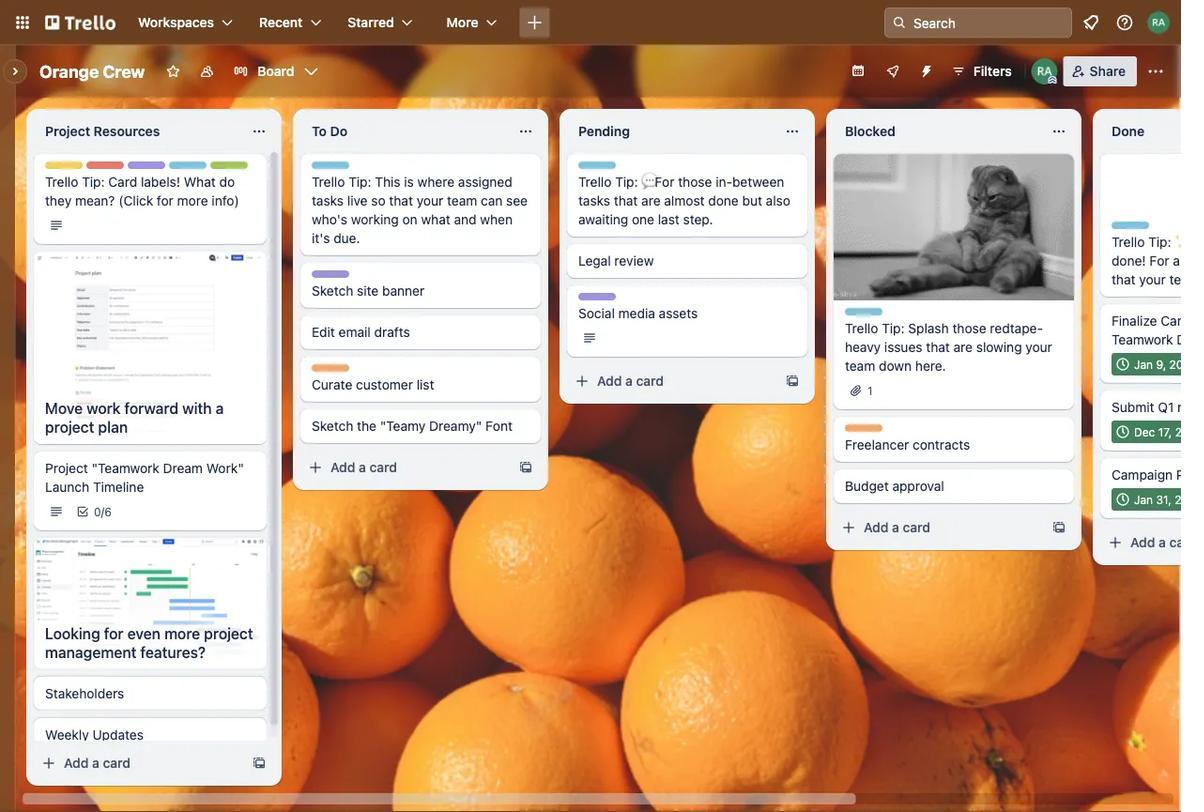 Task type: vqa. For each thing, say whether or not it's contained in the screenshot.
team in The Trello Tip Trello Tip: This Is Where Assigned Tasks Live So That Your Team Can See Who'S Working On What And When It'S Due.
yes



Task type: describe. For each thing, give the bounding box(es) containing it.
create from template… image for blocked
[[1052, 520, 1067, 535]]

trello tip: card labels! what do they mean? (click for more info) link
[[45, 173, 256, 210]]

ruby anderson (rubyanderson7) image
[[1148, 11, 1171, 34]]

card for trello tip: card labels! what do they mean? (click for more info)
[[103, 756, 131, 771]]

To Do text field
[[301, 116, 507, 147]]

down
[[879, 358, 912, 374]]

a for trello tip: this is where assigned tasks live so that your team can see who's working on what and when it's due.
[[359, 460, 366, 475]]

is
[[404, 174, 414, 190]]

design for social
[[579, 294, 616, 307]]

here.
[[916, 358, 947, 374]]

your for redtape-
[[1026, 340, 1053, 355]]

your for where
[[417, 193, 444, 209]]

color: red, title: "priority" element
[[86, 162, 126, 176]]

that for tasks
[[614, 193, 638, 209]]

Board name text field
[[30, 56, 154, 86]]

heavy
[[846, 340, 881, 355]]

budget
[[846, 479, 889, 494]]

banner
[[382, 283, 425, 299]]

done
[[709, 193, 739, 209]]

when
[[480, 212, 513, 227]]

share
[[1090, 63, 1126, 79]]

card for trello tip: this is where assigned tasks live so that your team can see who's working on what and when it's due.
[[370, 460, 397, 475]]

drafts
[[374, 325, 410, 340]]

17,
[[1159, 426, 1173, 439]]

weekly updates
[[45, 727, 144, 743]]

tip: for almost
[[616, 174, 638, 190]]

timeline
[[93, 480, 144, 495]]

back to home image
[[45, 8, 116, 38]]

are for slowing
[[954, 340, 973, 355]]

primary element
[[0, 0, 1182, 45]]

this member is an admin of this board. image
[[1049, 76, 1058, 85]]

a for trello tip: card labels! what do they mean? (click for more info)
[[92, 756, 99, 771]]

design team sketch site banner
[[312, 272, 425, 299]]

card
[[108, 174, 137, 190]]

0 horizontal spatial design
[[128, 163, 165, 176]]

submit q1 r
[[1112, 400, 1182, 415]]

it's
[[312, 231, 330, 246]]

crew
[[103, 61, 145, 81]]

color: orange, title: "one more step" element for freelancer
[[846, 425, 883, 432]]

create from template… image for pending
[[785, 374, 800, 389]]

add a card for trello tip: this is where assigned tasks live so that your team can see who's working on what and when it's due.
[[331, 460, 397, 475]]

forward
[[125, 400, 179, 418]]

open information menu image
[[1116, 13, 1135, 32]]

create from template… image for to do
[[519, 460, 534, 475]]

more button
[[436, 8, 509, 38]]

more inside looking for even more project management features?
[[164, 625, 200, 643]]

for inside looking for even more project management features?
[[104, 625, 124, 643]]

add a card button for trello tip: this is where assigned tasks live so that your team can see who's working on what and when it's due.
[[301, 453, 511, 483]]

create from template… image for project resources
[[252, 756, 267, 771]]

curate
[[312, 377, 353, 393]]

customer
[[356, 377, 413, 393]]

dec 17, 2
[[1135, 426, 1182, 439]]

finalize
[[1112, 313, 1158, 329]]

add for trello tip: 💬for those in-between tasks that are almost done but also awaiting one last step.
[[597, 373, 622, 389]]

a for trello tip: 💬for those in-between tasks that are almost done but also awaiting one last step.
[[626, 373, 633, 389]]

budget approval link
[[846, 477, 1063, 496]]

see
[[507, 193, 528, 209]]

2 for campaign p
[[1175, 493, 1182, 506]]

do
[[219, 174, 235, 190]]

cam
[[1161, 313, 1182, 329]]

ruby anderson (rubyanderson7) image
[[1032, 58, 1058, 85]]

add down budget at the bottom right of page
[[864, 520, 889, 535]]

finalize cam link
[[1112, 312, 1182, 349]]

edit email drafts
[[312, 325, 410, 340]]

priority design team
[[86, 163, 198, 176]]

stakeholders link
[[45, 685, 256, 703]]

design for sketch
[[312, 272, 350, 285]]

trello tip trello tip: splash those redtape- heavy issues that are slowing your team down here.
[[846, 309, 1053, 374]]

weekly updates link
[[45, 726, 256, 745]]

Project Resources text field
[[34, 116, 241, 147]]

weekly
[[45, 727, 89, 743]]

dec
[[1135, 426, 1156, 439]]

this
[[375, 174, 401, 190]]

color: orange, title: "one more step" element for curate
[[312, 365, 349, 372]]

1
[[868, 384, 873, 397]]

plan
[[98, 419, 128, 436]]

those for almost
[[679, 174, 713, 190]]

power ups image
[[886, 64, 901, 79]]

and
[[454, 212, 477, 227]]

awaiting
[[579, 212, 629, 227]]

campaign p
[[1112, 467, 1182, 483]]

color: yellow, title: "copy request" element
[[45, 162, 83, 169]]

looking for even more project management features?
[[45, 625, 253, 661]]

jan for finalize
[[1135, 358, 1154, 371]]

email
[[339, 325, 371, 340]]

orange
[[39, 61, 99, 81]]

2 for submit q1 r
[[1176, 426, 1182, 439]]

add a card button down budget approval link
[[834, 513, 1045, 543]]

submit
[[1112, 400, 1155, 415]]

info)
[[212, 193, 239, 209]]

color: lime, title: "halp" element
[[210, 162, 248, 176]]

project inside looking for even more project management features?
[[204, 625, 253, 643]]

trello tip: card labels! what do they mean? (click for more info)
[[45, 174, 239, 209]]

trello tip: splash those redtape- heavy issues that are slowing your team down here. link
[[846, 319, 1063, 376]]

0 / 6
[[94, 505, 112, 519]]

submit q1 r link
[[1112, 398, 1182, 417]]

done
[[1112, 124, 1145, 139]]

9,
[[1157, 358, 1167, 371]]

add a card button for trello tip: card labels! what do they mean? (click for more info)
[[34, 749, 244, 779]]

what
[[421, 212, 451, 227]]

work
[[87, 400, 121, 418]]

show menu image
[[1147, 62, 1166, 81]]

launch
[[45, 480, 89, 495]]

legal
[[579, 253, 611, 269]]

splash
[[909, 321, 950, 336]]

tip inside trello tip trello tip: ✨
[[1146, 223, 1163, 236]]

a down budget approval
[[893, 520, 900, 535]]

due.
[[334, 231, 360, 246]]

blocked
[[846, 124, 896, 139]]

starred
[[348, 15, 394, 30]]

do
[[330, 124, 348, 139]]

20
[[1170, 358, 1182, 371]]

workspace visible image
[[199, 64, 215, 79]]

add a card button for trello tip: 💬for those in-between tasks that are almost done but also awaiting one last step.
[[567, 366, 778, 396]]

more
[[447, 15, 479, 30]]

project for project "teamwork dream work" launch timeline
[[45, 461, 88, 476]]

recent button
[[248, 8, 333, 38]]

who's
[[312, 212, 348, 227]]

contracts
[[913, 437, 971, 453]]

Search field
[[908, 8, 1072, 37]]

assets
[[659, 306, 698, 321]]

sketch the "teamy dreamy" font link
[[312, 417, 530, 436]]

project inside move work forward with a project plan
[[45, 419, 94, 436]]

between
[[733, 174, 785, 190]]

curate customer list link
[[312, 376, 530, 395]]

that for issues
[[927, 340, 951, 355]]

add a card for trello tip: card labels! what do they mean? (click for more info)
[[64, 756, 131, 771]]

social
[[579, 306, 615, 321]]

project for project resources
[[45, 124, 90, 139]]

looking for even more project management features? link
[[34, 617, 267, 669]]

to
[[312, 124, 327, 139]]

trello tip: ✨ link
[[1112, 233, 1182, 289]]

edit
[[312, 325, 335, 340]]

management
[[45, 644, 137, 661]]

team for social
[[619, 294, 649, 307]]

issues
[[885, 340, 923, 355]]

looking
[[45, 625, 100, 643]]



Task type: locate. For each thing, give the bounding box(es) containing it.
2 project from the top
[[45, 461, 88, 476]]

tip: inside 'trello tip trello tip: splash those redtape- heavy issues that are slowing your team down here.'
[[882, 321, 905, 336]]

redtape-
[[991, 321, 1044, 336]]

team for assigned
[[447, 193, 478, 209]]

"teamy
[[380, 419, 426, 434]]

sketch
[[312, 283, 354, 299], [312, 419, 354, 434]]

jan for campaign
[[1135, 493, 1154, 506]]

project resources
[[45, 124, 160, 139]]

those
[[679, 174, 713, 190], [953, 321, 987, 336]]

trello
[[169, 163, 199, 176], [312, 163, 342, 176], [579, 163, 609, 176], [45, 174, 78, 190], [312, 174, 345, 190], [579, 174, 612, 190], [1112, 223, 1143, 236], [1112, 234, 1146, 250], [846, 309, 876, 322], [846, 321, 879, 336]]

so
[[371, 193, 386, 209]]

tasks
[[312, 193, 344, 209], [579, 193, 611, 209]]

add for trello tip: this is where assigned tasks live so that your team can see who's working on what and when it's due.
[[331, 460, 356, 475]]

0 horizontal spatial project
[[45, 419, 94, 436]]

where
[[418, 174, 455, 190]]

2 jan from the top
[[1135, 493, 1154, 506]]

that
[[389, 193, 413, 209], [614, 193, 638, 209], [927, 340, 951, 355]]

2 inside jan 31, 2 checkbox
[[1175, 493, 1182, 506]]

0 vertical spatial project
[[45, 124, 90, 139]]

1 vertical spatial those
[[953, 321, 987, 336]]

1 vertical spatial for
[[104, 625, 124, 643]]

legal review link
[[579, 252, 797, 271]]

1 horizontal spatial that
[[614, 193, 638, 209]]

card down media
[[637, 373, 664, 389]]

create board or workspace image
[[526, 13, 544, 32]]

trello tip: 💬for those in-between tasks that are almost done but also awaiting one last step. link
[[579, 173, 797, 229]]

add a card for trello tip: 💬for those in-between tasks that are almost done but also awaiting one last step.
[[597, 373, 664, 389]]

starred button
[[337, 8, 424, 38]]

move work forward with a project plan link
[[34, 392, 267, 444]]

1 vertical spatial your
[[1026, 340, 1053, 355]]

0 notifications image
[[1080, 11, 1103, 34]]

2 horizontal spatial color: purple, title: "design team" element
[[579, 293, 649, 307]]

1 horizontal spatial are
[[954, 340, 973, 355]]

Jan 31, 2 checkbox
[[1112, 489, 1182, 511]]

jan inside checkbox
[[1135, 493, 1154, 506]]

0 horizontal spatial those
[[679, 174, 713, 190]]

design inside design team sketch site banner
[[312, 272, 350, 285]]

that inside trello tip trello tip: 💬for those in-between tasks that are almost done but also awaiting one last step.
[[614, 193, 638, 209]]

0 horizontal spatial that
[[389, 193, 413, 209]]

1 horizontal spatial project
[[204, 625, 253, 643]]

1 vertical spatial color: orange, title: "one more step" element
[[846, 425, 883, 432]]

are down 💬for
[[642, 193, 661, 209]]

pending
[[579, 124, 630, 139]]

tip: inside trello tip trello tip: this is where assigned tasks live so that your team can see who's working on what and when it's due.
[[349, 174, 372, 190]]

0 horizontal spatial for
[[104, 625, 124, 643]]

labels!
[[141, 174, 180, 190]]

team up and on the left of page
[[447, 193, 478, 209]]

0 vertical spatial your
[[417, 193, 444, 209]]

1 horizontal spatial design
[[312, 272, 350, 285]]

add a card button down weekly updates 'link'
[[34, 749, 244, 779]]

halp
[[210, 163, 235, 176]]

design inside design team social media assets
[[579, 294, 616, 307]]

/
[[101, 505, 104, 519]]

team left halp
[[168, 163, 198, 176]]

card down approval
[[903, 520, 931, 535]]

tip for awaiting
[[612, 163, 629, 176]]

add a card down weekly updates
[[64, 756, 131, 771]]

1 jan from the top
[[1135, 358, 1154, 371]]

0 vertical spatial 2
[[1176, 426, 1182, 439]]

team
[[168, 163, 198, 176], [353, 272, 382, 285], [619, 294, 649, 307]]

for
[[157, 193, 174, 209], [104, 625, 124, 643]]

tip: for that
[[349, 174, 372, 190]]

Dec 17, 2 checkbox
[[1112, 421, 1182, 443]]

0 vertical spatial jan
[[1135, 358, 1154, 371]]

team left banner
[[353, 272, 382, 285]]

but
[[743, 193, 763, 209]]

team inside design team sketch site banner
[[353, 272, 382, 285]]

q1
[[1159, 400, 1175, 415]]

team inside 'trello tip trello tip: splash those redtape- heavy issues that are slowing your team down here.'
[[846, 358, 876, 374]]

1 project from the top
[[45, 124, 90, 139]]

1 horizontal spatial team
[[353, 272, 382, 285]]

those for slowing
[[953, 321, 987, 336]]

0 vertical spatial color: purple, title: "design team" element
[[128, 162, 198, 176]]

trello tip trello tip: ✨
[[1112, 223, 1182, 287]]

1 horizontal spatial for
[[157, 193, 174, 209]]

tip: inside trello tip trello tip: ✨
[[1149, 234, 1172, 250]]

0 vertical spatial those
[[679, 174, 713, 190]]

a down weekly updates
[[92, 756, 99, 771]]

updates
[[93, 727, 144, 743]]

step.
[[684, 212, 714, 227]]

1 horizontal spatial team
[[846, 358, 876, 374]]

tip for see
[[345, 163, 362, 176]]

tip: inside trello tip trello tip: 💬for those in-between tasks that are almost done but also awaiting one last step.
[[616, 174, 638, 190]]

add a card down media
[[597, 373, 664, 389]]

a down the
[[359, 460, 366, 475]]

1 vertical spatial sketch
[[312, 419, 354, 434]]

Jan 9, 20 checkbox
[[1112, 353, 1182, 376]]

your inside 'trello tip trello tip: splash those redtape- heavy issues that are slowing your team down here.'
[[1026, 340, 1053, 355]]

trello tip trello tip: this is where assigned tasks live so that your team can see who's working on what and when it's due.
[[312, 163, 528, 246]]

2 horizontal spatial design
[[579, 294, 616, 307]]

1 horizontal spatial color: purple, title: "design team" element
[[312, 271, 382, 285]]

move
[[45, 400, 83, 418]]

those up slowing
[[953, 321, 987, 336]]

project inside project "teamwork dream work" launch timeline
[[45, 461, 88, 476]]

team right social
[[619, 294, 649, 307]]

freelancer contracts
[[846, 437, 971, 453]]

sketch left the
[[312, 419, 354, 434]]

team down heavy
[[846, 358, 876, 374]]

that inside trello tip trello tip: this is where assigned tasks live so that your team can see who's working on what and when it's due.
[[389, 193, 413, 209]]

tip: left ✨
[[1149, 234, 1172, 250]]

the
[[357, 419, 377, 434]]

2
[[1176, 426, 1182, 439], [1175, 493, 1182, 506]]

color: orange, title: "one more step" element up "curate"
[[312, 365, 349, 372]]

0 vertical spatial more
[[177, 193, 208, 209]]

add down sketch the "teamy dreamy" font
[[331, 460, 356, 475]]

1 vertical spatial more
[[164, 625, 200, 643]]

color: sky, title: "trello tip" element for trello tip: splash those redtape- heavy issues that are slowing your team down here.
[[846, 308, 896, 322]]

star or unstar board image
[[166, 64, 181, 79]]

color: sky, title: "trello tip" element for trello tip: ✨
[[1112, 222, 1163, 236]]

a
[[626, 373, 633, 389], [216, 400, 224, 418], [359, 460, 366, 475], [893, 520, 900, 535], [92, 756, 99, 771]]

are left slowing
[[954, 340, 973, 355]]

tip: inside trello tip: card labels! what do they mean? (click for more info)
[[82, 174, 105, 190]]

those up almost
[[679, 174, 713, 190]]

2 horizontal spatial team
[[619, 294, 649, 307]]

those inside trello tip trello tip: 💬for those in-between tasks that are almost done but also awaiting one last step.
[[679, 174, 713, 190]]

0 vertical spatial team
[[447, 193, 478, 209]]

1 sketch from the top
[[312, 283, 354, 299]]

tasks for that
[[579, 193, 611, 209]]

2 right 17,
[[1176, 426, 1182, 439]]

project
[[45, 124, 90, 139], [45, 461, 88, 476]]

project down move
[[45, 419, 94, 436]]

tip inside trello tip trello tip: this is where assigned tasks live so that your team can see who's working on what and when it's due.
[[345, 163, 362, 176]]

your down redtape-
[[1026, 340, 1053, 355]]

0 vertical spatial color: orange, title: "one more step" element
[[312, 365, 349, 372]]

add down social
[[597, 373, 622, 389]]

finalize cam
[[1112, 313, 1182, 348]]

that up "here." on the top right of page
[[927, 340, 951, 355]]

0 vertical spatial are
[[642, 193, 661, 209]]

slowing
[[977, 340, 1023, 355]]

0 horizontal spatial team
[[168, 163, 198, 176]]

1 vertical spatial jan
[[1135, 493, 1154, 506]]

r
[[1178, 400, 1182, 415]]

(click
[[119, 193, 153, 209]]

campaign
[[1112, 467, 1174, 483]]

last
[[658, 212, 680, 227]]

tip: up issues
[[882, 321, 905, 336]]

tasks for live
[[312, 193, 344, 209]]

tip for here.
[[879, 309, 896, 322]]

freelancer contracts link
[[846, 436, 1063, 455]]

tip:
[[82, 174, 105, 190], [349, 174, 372, 190], [616, 174, 638, 190], [1149, 234, 1172, 250], [882, 321, 905, 336]]

0 vertical spatial design
[[128, 163, 165, 176]]

project up the launch on the left bottom of the page
[[45, 461, 88, 476]]

1 vertical spatial project
[[45, 461, 88, 476]]

more up features?
[[164, 625, 200, 643]]

search image
[[892, 15, 908, 30]]

team inside design team social media assets
[[619, 294, 649, 307]]

✨
[[1176, 234, 1182, 250]]

tip: up live
[[349, 174, 372, 190]]

add for trello tip: card labels! what do they mean? (click for more info)
[[64, 756, 89, 771]]

assigned
[[458, 174, 513, 190]]

for inside trello tip: card labels! what do they mean? (click for more info)
[[157, 193, 174, 209]]

trello tip trello tip: 💬for those in-between tasks that are almost done but also awaiting one last step.
[[579, 163, 791, 227]]

2 horizontal spatial that
[[927, 340, 951, 355]]

tip: for slowing
[[882, 321, 905, 336]]

team inside trello tip trello tip: this is where assigned tasks live so that your team can see who's working on what and when it's due.
[[447, 193, 478, 209]]

color: sky, title: "trello tip" element for trello tip: 💬for those in-between tasks that are almost done but also awaiting one last step.
[[579, 162, 629, 176]]

0 horizontal spatial your
[[417, 193, 444, 209]]

sketch left site
[[312, 283, 354, 299]]

tip inside 'trello tip trello tip: splash those redtape- heavy issues that are slowing your team down here.'
[[879, 309, 896, 322]]

a inside move work forward with a project plan
[[216, 400, 224, 418]]

color: orange, title: "one more step" element up freelancer
[[846, 425, 883, 432]]

jan 9, 20
[[1135, 358, 1182, 371]]

0 horizontal spatial color: purple, title: "design team" element
[[128, 162, 198, 176]]

those inside 'trello tip trello tip: splash those redtape- heavy issues that are slowing your team down here.'
[[953, 321, 987, 336]]

0 vertical spatial sketch
[[312, 283, 354, 299]]

color: purple, title: "design team" element for sketch site banner
[[312, 271, 382, 285]]

tip
[[202, 163, 220, 176], [345, 163, 362, 176], [612, 163, 629, 176], [1146, 223, 1163, 236], [879, 309, 896, 322]]

project
[[45, 419, 94, 436], [204, 625, 253, 643]]

card down the
[[370, 460, 397, 475]]

tip: left 💬for
[[616, 174, 638, 190]]

to do
[[312, 124, 348, 139]]

add a card button down "teamy
[[301, 453, 511, 483]]

create from template… image
[[785, 374, 800, 389], [519, 460, 534, 475], [1052, 520, 1067, 535], [252, 756, 267, 771]]

1 horizontal spatial your
[[1026, 340, 1053, 355]]

1 vertical spatial 2
[[1175, 493, 1182, 506]]

edit email drafts link
[[312, 323, 530, 342]]

tasks up awaiting
[[579, 193, 611, 209]]

add a card
[[597, 373, 664, 389], [331, 460, 397, 475], [864, 520, 931, 535], [64, 756, 131, 771]]

1 horizontal spatial those
[[953, 321, 987, 336]]

1 vertical spatial are
[[954, 340, 973, 355]]

also
[[766, 193, 791, 209]]

more inside trello tip: card labels! what do they mean? (click for more info)
[[177, 193, 208, 209]]

add a card button down the assets
[[567, 366, 778, 396]]

add a card down budget approval
[[864, 520, 931, 535]]

project inside 'text box'
[[45, 124, 90, 139]]

a right the with
[[216, 400, 224, 418]]

trello inside trello tip: card labels! what do they mean? (click for more info)
[[45, 174, 78, 190]]

1 horizontal spatial tasks
[[579, 193, 611, 209]]

color: orange, title: "one more step" element
[[312, 365, 349, 372], [846, 425, 883, 432]]

priority
[[86, 163, 126, 176]]

2 inside "dec 17, 2" option
[[1176, 426, 1182, 439]]

1 vertical spatial team
[[353, 272, 382, 285]]

sketch inside design team sketch site banner
[[312, 283, 354, 299]]

Done text field
[[1101, 116, 1182, 147]]

add down weekly
[[64, 756, 89, 771]]

color: sky, title: "trello tip" element for trello tip: this is where assigned tasks live so that your team can see who's working on what and when it's due.
[[312, 162, 362, 176]]

are inside trello tip trello tip: 💬for those in-between tasks that are almost done but also awaiting one last step.
[[642, 193, 661, 209]]

0 vertical spatial team
[[168, 163, 198, 176]]

design team social media assets
[[579, 294, 698, 321]]

card down updates
[[103, 756, 131, 771]]

calendar power-up image
[[851, 63, 866, 78]]

your up the what
[[417, 193, 444, 209]]

project up features?
[[204, 625, 253, 643]]

1 horizontal spatial color: orange, title: "one more step" element
[[846, 425, 883, 432]]

a down media
[[626, 373, 633, 389]]

more down what
[[177, 193, 208, 209]]

tasks inside trello tip trello tip: 💬for those in-between tasks that are almost done but also awaiting one last step.
[[579, 193, 611, 209]]

2 vertical spatial color: purple, title: "design team" element
[[579, 293, 649, 307]]

automation image
[[912, 56, 938, 83]]

card for trello tip: 💬for those in-between tasks that are almost done but also awaiting one last step.
[[637, 373, 664, 389]]

what
[[184, 174, 216, 190]]

2 right 31,
[[1175, 493, 1182, 506]]

font
[[486, 419, 513, 434]]

0 vertical spatial project
[[45, 419, 94, 436]]

tasks inside trello tip trello tip: this is where assigned tasks live so that your team can see who's working on what and when it's due.
[[312, 193, 344, 209]]

2 vertical spatial team
[[619, 294, 649, 307]]

team for sketch
[[353, 272, 382, 285]]

trello tip: this is where assigned tasks live so that your team can see who's working on what and when it's due. link
[[312, 173, 530, 248]]

0 vertical spatial for
[[157, 193, 174, 209]]

2 tasks from the left
[[579, 193, 611, 209]]

color: purple, title: "design team" element
[[128, 162, 198, 176], [312, 271, 382, 285], [579, 293, 649, 307]]

color: sky, title: "trello tip" element
[[169, 162, 220, 176], [312, 162, 362, 176], [579, 162, 629, 176], [1112, 222, 1163, 236], [846, 308, 896, 322]]

team for heavy
[[846, 358, 876, 374]]

tip: up mean? on the top left of the page
[[82, 174, 105, 190]]

tip inside trello tip trello tip: 💬for those in-between tasks that are almost done but also awaiting one last step.
[[612, 163, 629, 176]]

1 vertical spatial color: purple, title: "design team" element
[[312, 271, 382, 285]]

Blocked text field
[[834, 116, 1041, 147]]

that up one
[[614, 193, 638, 209]]

even
[[127, 625, 161, 643]]

💬for
[[642, 174, 675, 190]]

tasks up who's
[[312, 193, 344, 209]]

your inside trello tip trello tip: this is where assigned tasks live so that your team can see who's working on what and when it's due.
[[417, 193, 444, 209]]

that down is
[[389, 193, 413, 209]]

for up management
[[104, 625, 124, 643]]

6
[[104, 505, 112, 519]]

0 horizontal spatial tasks
[[312, 193, 344, 209]]

board button
[[226, 56, 326, 86]]

1 vertical spatial project
[[204, 625, 253, 643]]

0 horizontal spatial color: orange, title: "one more step" element
[[312, 365, 349, 372]]

1 vertical spatial design
[[312, 272, 350, 285]]

2 vertical spatial design
[[579, 294, 616, 307]]

jan inside option
[[1135, 358, 1154, 371]]

2 sketch from the top
[[312, 419, 354, 434]]

jan left 9,
[[1135, 358, 1154, 371]]

in-
[[716, 174, 733, 190]]

1 2 from the top
[[1176, 426, 1182, 439]]

Pending text field
[[567, 116, 774, 147]]

stakeholders
[[45, 686, 124, 701]]

1 tasks from the left
[[312, 193, 344, 209]]

are for almost
[[642, 193, 661, 209]]

1 vertical spatial team
[[846, 358, 876, 374]]

filters button
[[946, 56, 1018, 86]]

add a card down the
[[331, 460, 397, 475]]

color: purple, title: "design team" element for social media assets
[[579, 293, 649, 307]]

for down labels!
[[157, 193, 174, 209]]

that inside 'trello tip trello tip: splash those redtape- heavy issues that are slowing your team down here.'
[[927, 340, 951, 355]]

0 horizontal spatial team
[[447, 193, 478, 209]]

are inside 'trello tip trello tip: splash those redtape- heavy issues that are slowing your team down here.'
[[954, 340, 973, 355]]

project up color: yellow, title: "copy request" element
[[45, 124, 90, 139]]

2 2 from the top
[[1175, 493, 1182, 506]]

0 horizontal spatial are
[[642, 193, 661, 209]]

jan left 31,
[[1135, 493, 1154, 506]]

card
[[637, 373, 664, 389], [370, 460, 397, 475], [903, 520, 931, 535], [103, 756, 131, 771]]



